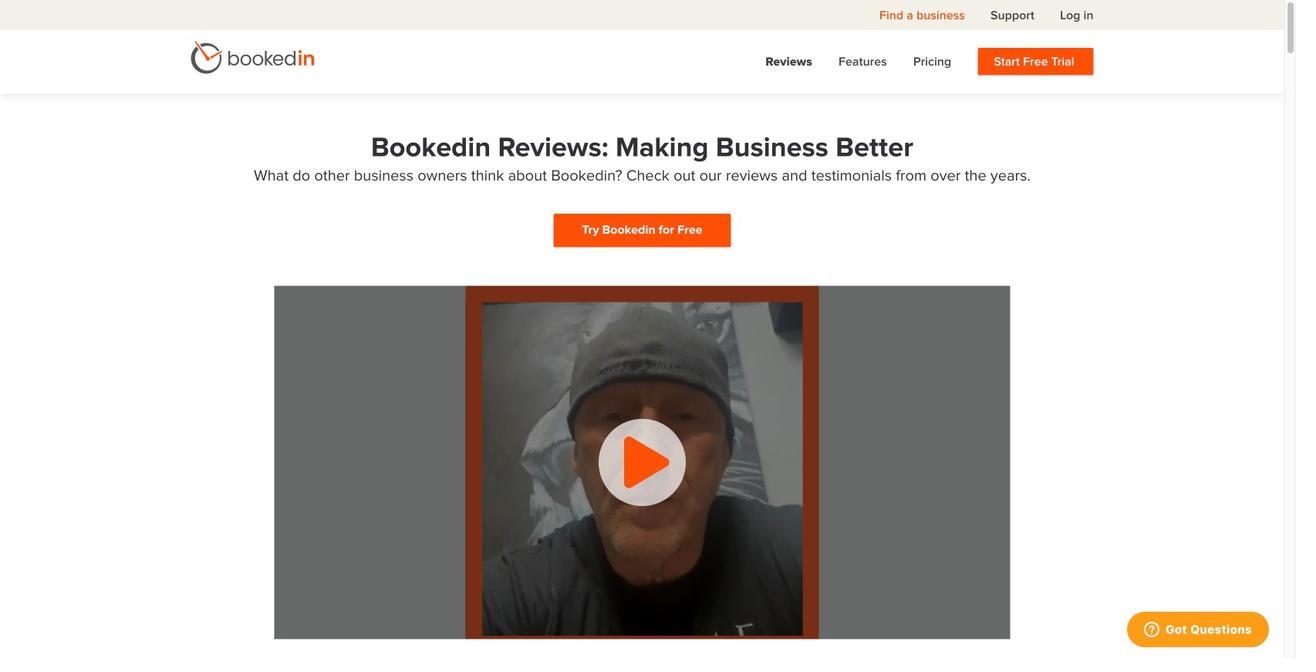 Task type: vqa. For each thing, say whether or not it's contained in the screenshot.
First name text field
no



Task type: locate. For each thing, give the bounding box(es) containing it.
bookedin appointment scheduling image
[[191, 41, 314, 74]]



